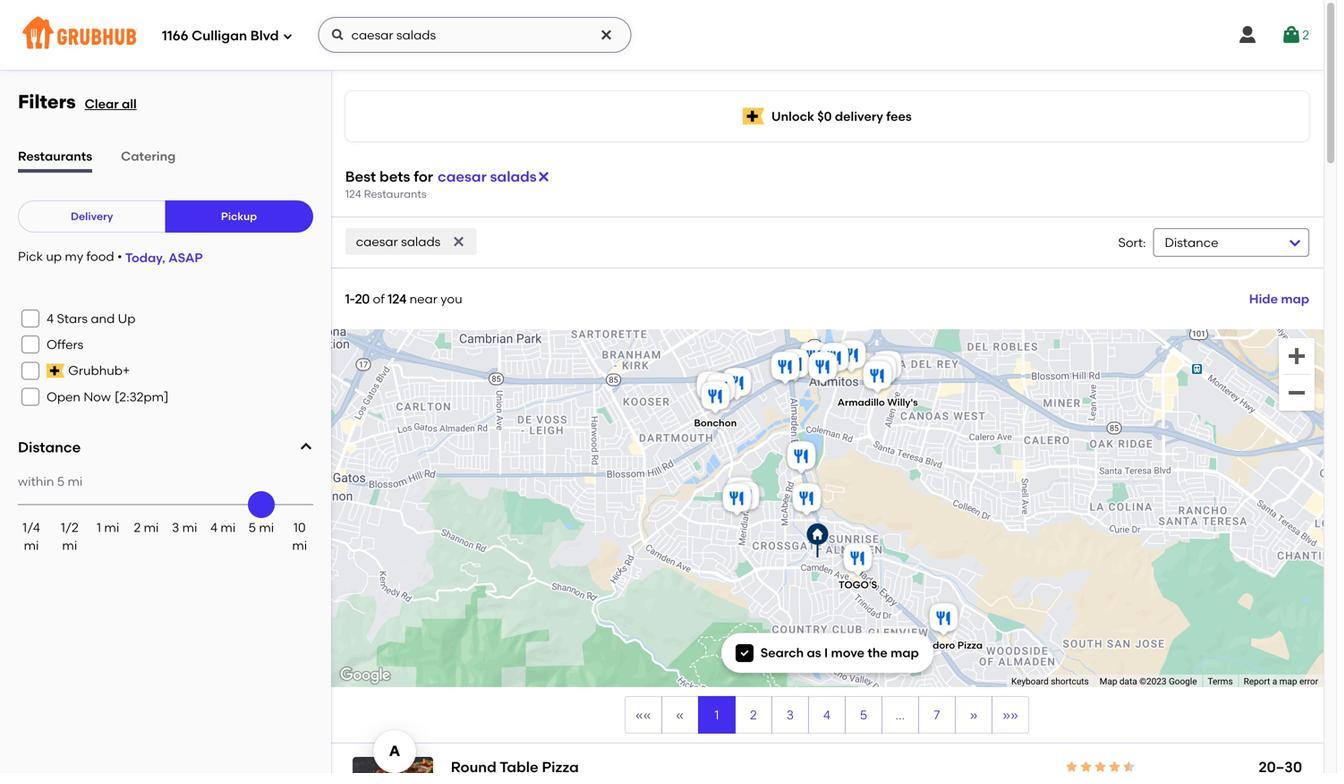 Task type: vqa. For each thing, say whether or not it's contained in the screenshot.
the 10
yes



Task type: locate. For each thing, give the bounding box(es) containing it.
0 horizontal spatial 3
[[172, 520, 179, 535]]

0 vertical spatial 4
[[47, 311, 54, 326]]

mi left 5 mi
[[221, 520, 236, 535]]

my
[[65, 249, 83, 264]]

pickup button
[[165, 200, 313, 233]]

3 left 4 "link" at bottom right
[[786, 707, 794, 723]]

caesar right the for
[[438, 168, 487, 185]]

1 vertical spatial 4
[[210, 520, 218, 535]]

restaurants button
[[18, 142, 117, 175]]

delivery
[[835, 109, 883, 124]]

0 horizontal spatial 5
[[57, 474, 65, 489]]

offers
[[47, 337, 83, 352]]

open
[[47, 389, 81, 404]]

4 for mi
[[210, 520, 218, 535]]

svg image
[[1237, 24, 1258, 46], [331, 28, 345, 42], [599, 28, 614, 42], [451, 234, 466, 249], [25, 313, 36, 324], [25, 339, 36, 350], [25, 391, 36, 402], [299, 440, 313, 454]]

grubhub plus flag logo image up open
[[47, 364, 68, 378]]

round table pizza image
[[789, 481, 825, 520]]

2 vertical spatial 5
[[860, 707, 867, 723]]

report a map error
[[1244, 676, 1318, 687]]

report a map error link
[[1244, 676, 1318, 687]]

search as i move the map
[[760, 645, 919, 661]]

5 right 4 "link" at bottom right
[[860, 707, 867, 723]]

filters
[[18, 90, 76, 113]]

1 vertical spatial grubhub plus flag logo image
[[47, 364, 68, 378]]

una mas image
[[864, 353, 900, 392]]

error
[[1299, 676, 1318, 687]]

1 vertical spatial 2
[[134, 520, 141, 535]]

for
[[414, 168, 433, 185]]

0 horizontal spatial caesar
[[356, 234, 398, 249]]

5 right 4 mi
[[248, 520, 256, 535]]

mi for 2 mi
[[144, 520, 159, 535]]

grubhub plus flag logo image
[[743, 108, 764, 125], [47, 364, 68, 378]]

now
[[84, 389, 111, 404]]

0 vertical spatial restaurants
[[18, 149, 92, 164]]

2 vertical spatial 2
[[750, 707, 757, 723]]

1 horizontal spatial 3
[[786, 707, 794, 723]]

0 vertical spatial 124
[[345, 188, 361, 200]]

1 horizontal spatial salads
[[490, 168, 537, 185]]

star icon image
[[1065, 760, 1079, 773], [1079, 760, 1093, 773], [1093, 760, 1108, 773], [1108, 760, 1122, 773], [1122, 760, 1136, 773], [1122, 760, 1136, 773]]

1 left 20
[[345, 291, 350, 306]]

map data ©2023 google
[[1100, 676, 1197, 687]]

1 vertical spatial 1
[[97, 520, 101, 535]]

1 vertical spatial 3
[[786, 707, 794, 723]]

of
[[373, 291, 385, 306]]

0 vertical spatial 2
[[1302, 27, 1309, 42]]

1 right 1/2
[[97, 520, 101, 535]]

4 right 3 mi
[[210, 520, 218, 535]]

as
[[807, 645, 821, 661]]

3 right 2 mi
[[172, 520, 179, 535]]

5 for 5 link
[[860, 707, 867, 723]]

1 horizontal spatial 5
[[248, 520, 256, 535]]

subway® image
[[719, 365, 755, 404]]

4 inside "link"
[[823, 707, 830, 723]]

salads
[[490, 168, 537, 185], [401, 234, 441, 249]]

today, asap button
[[125, 242, 203, 274]]

124 right of
[[388, 291, 406, 306]]

5 right within
[[57, 474, 65, 489]]

©2023
[[1139, 676, 1167, 687]]

1 for mi
[[97, 520, 101, 535]]

1 horizontal spatial caesar
[[438, 168, 487, 185]]

mi down 10
[[292, 538, 307, 553]]

keyboard
[[1011, 676, 1049, 687]]

caesar
[[438, 168, 487, 185], [356, 234, 398, 249]]

mi left 2 mi
[[104, 520, 119, 535]]

4 left 5 link
[[823, 707, 830, 723]]

Search for food, convenience, alcohol... search field
[[318, 17, 631, 53]]

1 right «
[[714, 707, 719, 723]]

mi left 10
[[259, 520, 274, 535]]

willy's
[[887, 396, 918, 408]]

« link
[[662, 697, 698, 733]]

restaurants
[[18, 149, 92, 164], [364, 188, 426, 200]]

mi left 4 mi
[[182, 520, 197, 535]]

mi down 1/2
[[62, 538, 77, 553]]

2 inside 'link'
[[750, 707, 757, 723]]

2 for 2 mi
[[134, 520, 141, 535]]

2 mi
[[134, 520, 159, 535]]

map right hide on the right top
[[1281, 291, 1309, 306]]

10
[[293, 520, 306, 535]]

1 - 20 of 124 near you
[[345, 291, 462, 306]]

and
[[91, 311, 115, 326]]

5
[[57, 474, 65, 489], [248, 520, 256, 535], [860, 707, 867, 723]]

1 vertical spatial caesar
[[356, 234, 398, 249]]

caesar salads
[[438, 168, 537, 185], [356, 234, 441, 249]]

4
[[47, 311, 54, 326], [210, 520, 218, 535], [823, 707, 830, 723]]

bj's restaurant & brewhouse image
[[834, 337, 869, 377]]

bonchon image
[[697, 379, 733, 418]]

20
[[355, 291, 370, 306]]

3 for 3 mi
[[172, 520, 179, 535]]

10 mi
[[292, 520, 307, 553]]

fees
[[886, 109, 912, 124]]

1 vertical spatial 5
[[248, 520, 256, 535]]

grubhub plus flag logo image left unlock
[[743, 108, 764, 125]]

1 vertical spatial salads
[[401, 234, 441, 249]]

google image
[[335, 664, 394, 687]]

0 vertical spatial 5
[[57, 474, 65, 489]]

open now [2:32pm]
[[47, 389, 169, 404]]

caesar salads right the for
[[438, 168, 537, 185]]

1 horizontal spatial grubhub plus flag logo image
[[743, 108, 764, 125]]

124
[[345, 188, 361, 200], [388, 291, 406, 306]]

2 vertical spatial 4
[[823, 707, 830, 723]]

caesar salads down 124 restaurants
[[356, 234, 441, 249]]

2 horizontal spatial 2
[[1302, 27, 1309, 42]]

1 vertical spatial map
[[891, 645, 919, 661]]

pick up my food • today, asap
[[18, 249, 203, 265]]

pick
[[18, 249, 43, 264]]

bonchon
[[694, 417, 737, 429]]

amato pizzeria image
[[727, 479, 763, 518]]

grubhub+
[[68, 363, 130, 378]]

within
[[18, 474, 54, 489]]

report
[[1244, 676, 1270, 687]]

[2:32pm]
[[115, 389, 169, 404]]

2 horizontal spatial 4
[[823, 707, 830, 723]]

map right the
[[891, 645, 919, 661]]

1/4
[[23, 520, 40, 535]]

•
[[117, 249, 122, 264]]

mi inside 1/2 mi
[[62, 538, 77, 553]]

mi left 3 mi
[[144, 520, 159, 535]]

shortcuts
[[1051, 676, 1089, 687]]

124 down best
[[345, 188, 361, 200]]

restaurants down 'filters'
[[18, 149, 92, 164]]

5 link
[[846, 697, 881, 733]]

0 horizontal spatial restaurants
[[18, 149, 92, 164]]

svg image
[[1281, 24, 1302, 46], [282, 31, 293, 42], [537, 169, 551, 184], [25, 365, 36, 376], [739, 648, 750, 658]]

stars
[[57, 311, 88, 326]]

1 horizontal spatial restaurants
[[364, 188, 426, 200]]

»
[[970, 707, 977, 723]]

1 horizontal spatial 124
[[388, 291, 406, 306]]

restaurants down bets
[[364, 188, 426, 200]]

pomodoro pizza
[[905, 639, 983, 651]]

1 horizontal spatial 1
[[345, 291, 350, 306]]

ihop image
[[817, 340, 852, 379]]

4 stars and up
[[47, 311, 136, 326]]

all
[[122, 96, 137, 111]]

«« link
[[625, 697, 661, 733]]

0 vertical spatial 3
[[172, 520, 179, 535]]

sandwich mill & deli image
[[703, 370, 739, 410]]

0 horizontal spatial 1
[[97, 520, 101, 535]]

catering button
[[117, 142, 176, 175]]

main navigation navigation
[[0, 0, 1324, 70]]

today,
[[125, 250, 165, 265]]

1 horizontal spatial 2
[[750, 707, 757, 723]]

2 vertical spatial 1
[[714, 707, 719, 723]]

mi inside 1/4 mi
[[24, 538, 39, 553]]

map right a
[[1279, 676, 1297, 687]]

your location image
[[807, 523, 828, 557], [807, 523, 828, 557]]

0 vertical spatial 1
[[345, 291, 350, 306]]

0 horizontal spatial 2
[[134, 520, 141, 535]]

2 horizontal spatial 1
[[714, 707, 719, 723]]

1 inside "link"
[[714, 707, 719, 723]]

1 vertical spatial 124
[[388, 291, 406, 306]]

hide map
[[1249, 291, 1309, 306]]

0 horizontal spatial grubhub plus flag logo image
[[47, 364, 68, 378]]

terms
[[1208, 676, 1233, 687]]

4 left the stars in the top left of the page
[[47, 311, 54, 326]]

map
[[1100, 676, 1117, 687]]

0 vertical spatial grubhub plus flag logo image
[[743, 108, 764, 125]]

mi
[[68, 474, 83, 489], [104, 520, 119, 535], [144, 520, 159, 535], [182, 520, 197, 535], [221, 520, 236, 535], [259, 520, 274, 535], [24, 538, 39, 553], [62, 538, 77, 553], [292, 538, 307, 553]]

2
[[1302, 27, 1309, 42], [134, 520, 141, 535], [750, 707, 757, 723]]

0 horizontal spatial 4
[[47, 311, 54, 326]]

0 vertical spatial salads
[[490, 168, 537, 185]]

culligan
[[192, 28, 247, 44]]

caesar down 124 restaurants
[[356, 234, 398, 249]]

mi for 3 mi
[[182, 520, 197, 535]]

proceed to checkout button
[[1060, 482, 1300, 515]]

delivery
[[71, 210, 113, 223]]

2 inside button
[[1302, 27, 1309, 42]]

3 inside 'link'
[[786, 707, 794, 723]]

pizza
[[957, 639, 983, 651]]

armadillo
[[837, 396, 885, 408]]

2 horizontal spatial 5
[[860, 707, 867, 723]]

7 link
[[919, 697, 955, 733]]

1 horizontal spatial 4
[[210, 520, 218, 535]]

unlock $0 delivery fees
[[771, 109, 912, 124]]

mi down 1/4
[[24, 538, 39, 553]]

togo's image
[[840, 540, 876, 580]]

clear all button
[[85, 88, 144, 120]]



Task type: describe. For each thing, give the bounding box(es) containing it.
food
[[86, 249, 114, 264]]

1166 culligan blvd
[[162, 28, 279, 44]]

0 vertical spatial map
[[1281, 291, 1309, 306]]

1/2
[[61, 520, 79, 535]]

best
[[345, 168, 376, 185]]

terms link
[[1208, 676, 1233, 687]]

» link
[[956, 697, 991, 733]]

unlock
[[771, 109, 814, 124]]

restaurants inside button
[[18, 149, 92, 164]]

ariake sushi image
[[805, 349, 841, 388]]

pickup
[[221, 210, 257, 223]]

i
[[824, 645, 828, 661]]

2 vertical spatial map
[[1279, 676, 1297, 687]]

checkout
[[1186, 491, 1245, 506]]

catering
[[121, 149, 176, 164]]

mi for 4 mi
[[221, 520, 236, 535]]

0 vertical spatial caesar salads
[[438, 168, 537, 185]]

mr. mojito jf bar & grill image
[[783, 438, 819, 478]]

up
[[118, 311, 136, 326]]

bets
[[379, 168, 410, 185]]

mi for 1/2 mi
[[62, 538, 77, 553]]

1/4 mi
[[23, 520, 40, 553]]

map region
[[182, 285, 1328, 743]]

keyboard shortcuts
[[1011, 676, 1089, 687]]

2 button
[[1281, 19, 1309, 51]]

-
[[350, 291, 355, 306]]

:
[[1143, 235, 1146, 250]]

»»
[[1002, 707, 1018, 723]]

blvd coffee image
[[723, 474, 758, 514]]

4 link
[[809, 697, 845, 733]]

4 for stars
[[47, 311, 54, 326]]

google
[[1169, 676, 1197, 687]]

proceed
[[1115, 491, 1167, 506]]

2 for 2 'link'
[[750, 707, 757, 723]]

124 restaurants
[[345, 188, 426, 200]]

pomodoro pizza image
[[926, 600, 961, 640]]

»» link
[[992, 697, 1028, 733]]

mi for 5 mi
[[259, 520, 274, 535]]

chili's image
[[777, 346, 813, 386]]

$0
[[817, 109, 832, 124]]

lucky california image
[[719, 481, 755, 520]]

4 mi
[[210, 520, 236, 535]]

5 mi
[[248, 520, 274, 535]]

a
[[1272, 676, 1277, 687]]

to
[[1170, 491, 1183, 506]]

1/2 mi
[[61, 520, 79, 553]]

chipotle image
[[767, 349, 803, 388]]

filters clear all
[[18, 90, 137, 113]]

up
[[46, 249, 62, 264]]

0 horizontal spatial 124
[[345, 188, 361, 200]]

search
[[760, 645, 804, 661]]

mi right within
[[68, 474, 83, 489]]

pomodoro
[[905, 639, 955, 651]]

««
[[636, 707, 651, 723]]

proceed to checkout
[[1115, 491, 1245, 506]]

chaat cafe image
[[869, 348, 905, 387]]

mi for 10 mi
[[292, 538, 307, 553]]

svg image inside 2 button
[[1281, 24, 1302, 46]]

1 link
[[699, 697, 735, 733]]

1 vertical spatial caesar salads
[[356, 234, 441, 249]]

5 for 5 mi
[[248, 520, 256, 535]]

«
[[676, 707, 684, 723]]

1 mi
[[97, 520, 119, 535]]

move
[[831, 645, 865, 661]]

you
[[441, 291, 462, 306]]

armadillo willy's bonchon
[[694, 396, 918, 429]]

sort :
[[1118, 235, 1146, 250]]

3 link
[[772, 697, 808, 733]]

0 horizontal spatial salads
[[401, 234, 441, 249]]

round table pizza logo image
[[352, 757, 433, 773]]

distance
[[18, 439, 81, 456]]

3 for 3
[[786, 707, 794, 723]]

sort
[[1118, 235, 1143, 250]]

best bets for
[[345, 168, 433, 185]]

mi for 1/4 mi
[[24, 538, 39, 553]]

7 eleven image
[[693, 369, 729, 408]]

...
[[896, 707, 905, 723]]

near
[[410, 291, 438, 306]]

... link
[[882, 697, 918, 733]]

1 for -
[[345, 291, 350, 306]]

0 vertical spatial caesar
[[438, 168, 487, 185]]

denny's image
[[796, 339, 832, 379]]

3 mi
[[172, 520, 197, 535]]

2 link
[[736, 697, 771, 733]]

7
[[934, 707, 940, 723]]

keyboard shortcuts button
[[1011, 675, 1089, 688]]

clear
[[85, 96, 119, 111]]

togo's
[[838, 579, 877, 591]]

armadillo willy's image
[[859, 358, 895, 397]]

the
[[868, 645, 888, 661]]

hide
[[1249, 291, 1278, 306]]

1166
[[162, 28, 188, 44]]

within 5 mi
[[18, 474, 83, 489]]

1 vertical spatial restaurants
[[364, 188, 426, 200]]

mi for 1 mi
[[104, 520, 119, 535]]

data
[[1119, 676, 1137, 687]]



